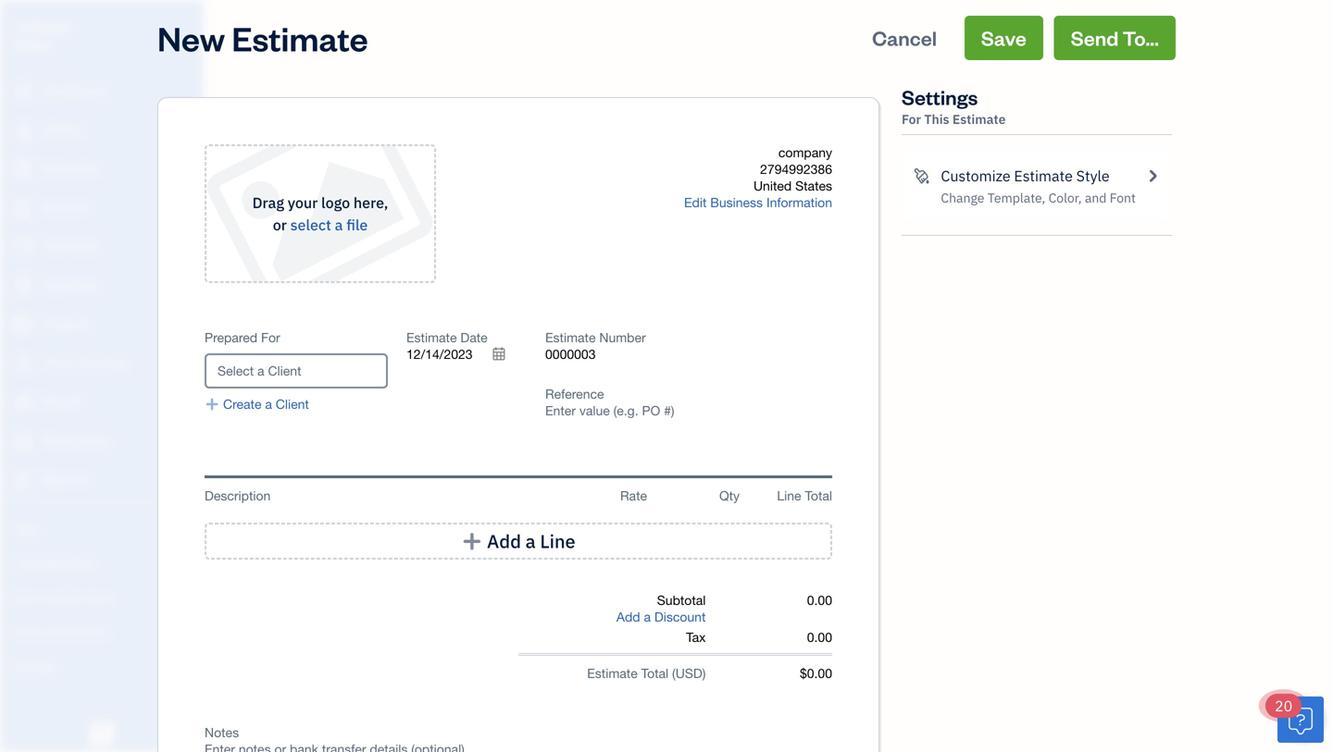 Task type: locate. For each thing, give the bounding box(es) containing it.
logo
[[321, 193, 350, 213]]

services
[[67, 590, 112, 606]]

add a discount button
[[617, 609, 706, 626]]

customize estimate style
[[941, 166, 1110, 186]]

send to...
[[1071, 25, 1159, 51]]

plus image left create
[[205, 396, 220, 413]]

1 horizontal spatial for
[[902, 111, 921, 128]]

a inside drag your logo here , or select a file
[[335, 215, 343, 235]]

notes
[[205, 726, 239, 741]]

save button
[[965, 16, 1044, 60]]

total
[[805, 488, 833, 504], [641, 666, 669, 682]]

0 horizontal spatial company
[[15, 17, 72, 35]]

estimate
[[232, 16, 368, 60], [953, 111, 1006, 128], [1014, 166, 1073, 186], [407, 330, 457, 345], [545, 330, 596, 345], [587, 666, 638, 682]]

settings down bank in the left bottom of the page
[[14, 659, 56, 674]]

1 vertical spatial settings
[[14, 659, 56, 674]]

discount
[[655, 610, 706, 625]]

and inside "main" element
[[45, 590, 64, 606]]

settings inside settings for this estimate
[[902, 84, 978, 110]]

0 vertical spatial company
[[15, 17, 72, 35]]

add inside the add a line button
[[487, 530, 521, 554]]

total right qty
[[805, 488, 833, 504]]

0 horizontal spatial line
[[540, 530, 576, 554]]

description
[[205, 488, 271, 504]]

your
[[288, 193, 318, 213]]

add
[[487, 530, 521, 554], [617, 610, 640, 625]]

1 0.00 from the top
[[807, 593, 833, 608]]

1 horizontal spatial and
[[1085, 189, 1107, 207]]

change
[[941, 189, 985, 207]]

create
[[223, 397, 262, 412]]

1 horizontal spatial total
[[805, 488, 833, 504]]

plus image
[[205, 396, 220, 413], [461, 532, 483, 551]]

1 vertical spatial plus image
[[461, 532, 483, 551]]

1 horizontal spatial plus image
[[461, 532, 483, 551]]

1 vertical spatial for
[[261, 330, 280, 345]]

0 vertical spatial and
[[1085, 189, 1107, 207]]

style
[[1077, 166, 1110, 186]]

0 vertical spatial line
[[777, 488, 802, 504]]

1 vertical spatial add
[[617, 610, 640, 625]]

usd
[[676, 666, 703, 682]]

1 horizontal spatial settings
[[902, 84, 978, 110]]

states
[[796, 178, 833, 194]]

here
[[354, 193, 384, 213]]

1 horizontal spatial company
[[779, 145, 833, 160]]

1 vertical spatial line
[[540, 530, 576, 554]]

settings
[[902, 84, 978, 110], [14, 659, 56, 674]]

for
[[902, 111, 921, 128], [261, 330, 280, 345]]

0 vertical spatial plus image
[[205, 396, 220, 413]]

company
[[15, 17, 72, 35], [779, 145, 833, 160]]

and right items
[[45, 590, 64, 606]]

save
[[981, 25, 1027, 51]]

a inside button
[[265, 397, 272, 412]]

1 vertical spatial and
[[45, 590, 64, 606]]

template,
[[988, 189, 1046, 207]]

line
[[777, 488, 802, 504], [540, 530, 576, 554]]

create a client button
[[205, 396, 309, 413]]

Enter an Estimate # text field
[[545, 347, 596, 363]]

plus image for create a client
[[205, 396, 220, 413]]

resource center badge image
[[1278, 697, 1324, 744]]

bank
[[14, 625, 41, 640]]

business
[[711, 195, 763, 210]]

2 0.00 from the top
[[807, 630, 833, 645]]

number
[[599, 330, 646, 345]]

plus image left add a line
[[461, 532, 483, 551]]

settings up the this
[[902, 84, 978, 110]]

0 horizontal spatial and
[[45, 590, 64, 606]]

payment image
[[12, 238, 34, 257]]

united
[[754, 178, 792, 194]]

for for prepared
[[261, 330, 280, 345]]

items and services link
[[5, 582, 198, 615]]

font
[[1110, 189, 1136, 207]]

0 vertical spatial 0.00
[[807, 593, 833, 608]]

estimate total ( usd )
[[587, 666, 706, 682]]

company 2794992386 united states edit business information
[[684, 145, 833, 210]]

0 horizontal spatial plus image
[[205, 396, 220, 413]]

for right prepared
[[261, 330, 280, 345]]

0 horizontal spatial add
[[487, 530, 521, 554]]

drag your logo here , or select a file
[[252, 193, 388, 235]]

team members link
[[5, 548, 198, 581]]

plus image inside the add a line button
[[461, 532, 483, 551]]

reference
[[545, 387, 604, 402]]

0 vertical spatial for
[[902, 111, 921, 128]]

qty
[[719, 488, 740, 504]]

tax
[[686, 630, 706, 645]]

settings for this estimate
[[902, 84, 1006, 128]]

1 vertical spatial total
[[641, 666, 669, 682]]

)
[[703, 666, 706, 682]]

0 horizontal spatial settings
[[14, 659, 56, 674]]

total for line
[[805, 488, 833, 504]]

client
[[276, 397, 309, 412]]

0 vertical spatial settings
[[902, 84, 978, 110]]

for left the this
[[902, 111, 921, 128]]

send
[[1071, 25, 1119, 51]]

settings for settings for this estimate
[[902, 84, 978, 110]]

a
[[335, 215, 343, 235], [265, 397, 272, 412], [526, 530, 536, 554], [644, 610, 651, 625]]

a inside button
[[526, 530, 536, 554]]

invoice image
[[12, 199, 34, 218]]

chart image
[[12, 432, 34, 451]]

customize
[[941, 166, 1011, 186]]

select
[[290, 215, 331, 235]]

1 vertical spatial company
[[779, 145, 833, 160]]

and
[[1085, 189, 1107, 207], [45, 590, 64, 606]]

company up 2794992386
[[779, 145, 833, 160]]

apps
[[14, 522, 41, 537]]

prepared for
[[205, 330, 280, 345]]

bank connections link
[[5, 617, 198, 649]]

team members
[[14, 556, 95, 571]]

and down style
[[1085, 189, 1107, 207]]

a inside subtotal add a discount tax
[[644, 610, 651, 625]]

for inside settings for this estimate
[[902, 111, 921, 128]]

settings inside "main" element
[[14, 659, 56, 674]]

date
[[461, 330, 488, 345]]

company inside "company 2794992386 united states edit business information"
[[779, 145, 833, 160]]

create a client
[[223, 397, 309, 412]]

main element
[[0, 0, 250, 753]]

(
[[672, 666, 676, 682]]

expense image
[[12, 277, 34, 295]]

total for estimate
[[641, 666, 669, 682]]

0 horizontal spatial for
[[261, 330, 280, 345]]

1 horizontal spatial line
[[777, 488, 802, 504]]

subtotal
[[657, 593, 706, 608]]

0.00
[[807, 593, 833, 608], [807, 630, 833, 645]]

new estimate
[[157, 16, 368, 60]]

Notes text field
[[205, 742, 833, 753]]

1 horizontal spatial add
[[617, 610, 640, 625]]

1 vertical spatial 0.00
[[807, 630, 833, 645]]

0 vertical spatial total
[[805, 488, 833, 504]]

company inside "main" element
[[15, 17, 72, 35]]

company up owner on the left of page
[[15, 17, 72, 35]]

total left (
[[641, 666, 669, 682]]

0 vertical spatial add
[[487, 530, 521, 554]]

0 horizontal spatial total
[[641, 666, 669, 682]]

Client text field
[[207, 356, 386, 387]]



Task type: describe. For each thing, give the bounding box(es) containing it.
this
[[924, 111, 950, 128]]

settings for settings
[[14, 659, 56, 674]]

company for company 2794992386 united states edit business information
[[779, 145, 833, 160]]

cancel
[[872, 25, 937, 51]]

,
[[384, 193, 388, 213]]

estimate date
[[407, 330, 488, 345]]

project image
[[12, 316, 34, 334]]

subtotal add a discount tax
[[617, 593, 706, 645]]

rate
[[620, 488, 647, 504]]

connections
[[43, 625, 109, 640]]

2794992386
[[760, 162, 833, 177]]

line inside button
[[540, 530, 576, 554]]

add a line button
[[205, 523, 833, 560]]

file
[[347, 215, 368, 235]]

edit business information button
[[684, 194, 833, 211]]

items
[[14, 590, 43, 606]]

edit
[[684, 195, 707, 210]]

bank connections
[[14, 625, 109, 640]]

estimate inside settings for this estimate
[[953, 111, 1006, 128]]

plus image for add a line
[[461, 532, 483, 551]]

color,
[[1049, 189, 1082, 207]]

paintbrush image
[[913, 165, 930, 187]]

items and services
[[14, 590, 112, 606]]

report image
[[12, 471, 34, 490]]

cancel button
[[856, 16, 954, 60]]

new
[[157, 16, 225, 60]]

20
[[1275, 697, 1293, 716]]

team
[[14, 556, 43, 571]]

client image
[[12, 121, 34, 140]]

company for company owner
[[15, 17, 72, 35]]

Estimate date in MM/DD/YYYY format text field
[[407, 347, 518, 363]]

estimate image
[[12, 160, 34, 179]]

send to... button
[[1054, 16, 1176, 60]]

settings link
[[5, 651, 198, 683]]

estimate number
[[545, 330, 646, 345]]

drag
[[252, 193, 284, 213]]

prepared
[[205, 330, 257, 345]]

for for settings
[[902, 111, 921, 128]]

members
[[45, 556, 95, 571]]

company owner
[[15, 17, 72, 52]]

information
[[767, 195, 833, 210]]

dashboard image
[[12, 82, 34, 101]]

add inside subtotal add a discount tax
[[617, 610, 640, 625]]

line total
[[777, 488, 833, 504]]

$0.00
[[800, 666, 833, 682]]

or
[[273, 215, 287, 235]]

owner
[[15, 37, 52, 52]]

freshbooks image
[[87, 723, 117, 745]]

money image
[[12, 394, 34, 412]]

20 button
[[1266, 695, 1324, 744]]

Reference Number text field
[[545, 403, 676, 419]]

change template, color, and font
[[941, 189, 1136, 207]]

chevronright image
[[1144, 165, 1161, 187]]

timer image
[[12, 355, 34, 373]]

to...
[[1123, 25, 1159, 51]]

add a line
[[487, 530, 576, 554]]

apps link
[[5, 514, 198, 546]]



Task type: vqa. For each thing, say whether or not it's contained in the screenshot.
client "image"
yes



